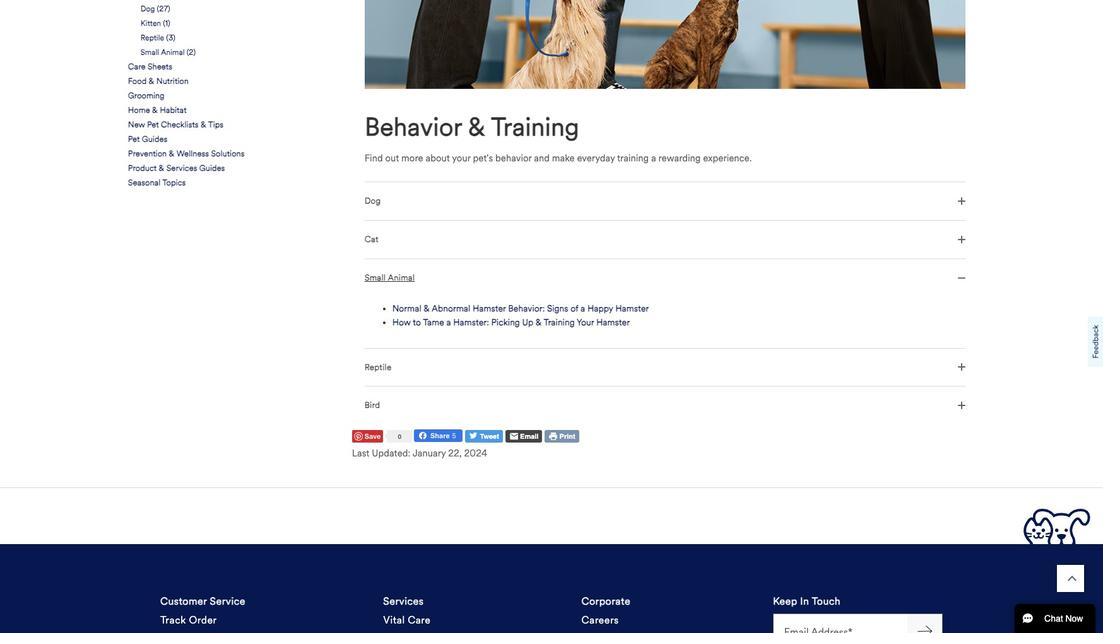 Task type: describe. For each thing, give the bounding box(es) containing it.
keep in touch
[[773, 596, 841, 608]]

(3)
[[166, 33, 175, 42]]

checklists
[[161, 120, 199, 130]]

behavior
[[365, 112, 462, 143]]

solutions
[[211, 149, 245, 159]]

seasonal
[[128, 178, 160, 188]]

and
[[534, 153, 550, 164]]

service
[[210, 596, 245, 608]]

(27)
[[157, 4, 170, 13]]

careers
[[582, 615, 619, 627]]

reptile inside dog (27) kitten (1) reptile (3) small animal (2) care sheets food & nutrition grooming home & habitat new pet checklists & tips pet guides prevention & wellness solutions product & services guides seasonal topics
[[141, 33, 164, 42]]

22,
[[448, 448, 462, 460]]

last updated: january 22, 2024
[[352, 448, 487, 460]]

& right food
[[149, 76, 154, 87]]

everyday
[[577, 153, 615, 164]]

vital care
[[383, 615, 431, 627]]

hamster up picking
[[473, 303, 506, 314]]

find
[[365, 153, 383, 164]]

1 vertical spatial pet
[[128, 135, 140, 145]]

arrow right 12 button
[[908, 614, 943, 634]]

hamster down happy
[[596, 317, 630, 328]]

animal inside dog (27) kitten (1) reptile (3) small animal (2) care sheets food & nutrition grooming home & habitat new pet checklists & tips pet guides prevention & wellness solutions product & services guides seasonal topics
[[161, 47, 185, 57]]

bird link
[[365, 386, 966, 425]]

home & habitat link
[[128, 105, 187, 116]]

new
[[128, 120, 145, 130]]

0 vertical spatial training
[[491, 112, 579, 143]]

dog for dog (27) kitten (1) reptile (3) small animal (2) care sheets food & nutrition grooming home & habitat new pet checklists & tips pet guides prevention & wellness solutions product & services guides seasonal topics
[[141, 4, 155, 13]]

vital care link
[[383, 612, 431, 630]]

track
[[160, 615, 186, 627]]

happy
[[587, 303, 613, 314]]

training inside normal & abnormal hamster behavior: signs of a happy hamster how to tame a hamster: picking up & training your hamster
[[544, 317, 575, 328]]

abnormal
[[432, 303, 470, 314]]

kitten
[[141, 18, 161, 28]]

1 horizontal spatial dog link
[[365, 182, 966, 220]]

1 horizontal spatial a
[[581, 303, 585, 314]]

hamster right happy
[[615, 303, 649, 314]]

1 horizontal spatial services
[[383, 596, 424, 608]]

home
[[128, 105, 150, 116]]

dog for dog
[[365, 196, 381, 206]]

1 vertical spatial reptile
[[365, 362, 392, 373]]

make
[[552, 153, 575, 164]]

tweet link
[[465, 431, 503, 443]]

email
[[518, 433, 539, 441]]

order
[[189, 615, 217, 627]]

corporate
[[582, 596, 631, 608]]

normal & abnormal hamster behavior: signs of a happy hamster link
[[392, 302, 649, 316]]

0 horizontal spatial a
[[446, 317, 451, 328]]

& up pet's
[[468, 112, 485, 143]]

1 horizontal spatial guides
[[199, 164, 225, 174]]

0 vertical spatial guides
[[142, 135, 167, 145]]

0 vertical spatial reptile link
[[141, 32, 164, 44]]

careers link
[[582, 612, 619, 630]]

& right "home"
[[152, 105, 158, 116]]

tweet
[[478, 433, 499, 441]]

product & services guides link
[[128, 163, 225, 174]]

dog (27) kitten (1) reptile (3) small animal (2) care sheets food & nutrition grooming home & habitat new pet checklists & tips pet guides prevention & wellness solutions product & services guides seasonal topics
[[128, 4, 245, 188]]

normal
[[392, 303, 421, 314]]

behavior:
[[508, 303, 545, 314]]

prevention
[[128, 149, 167, 159]]

in
[[800, 596, 809, 608]]

small inside dog (27) kitten (1) reptile (3) small animal (2) care sheets food & nutrition grooming home & habitat new pet checklists & tips pet guides prevention & wellness solutions product & services guides seasonal topics
[[141, 47, 159, 57]]

services inside dog (27) kitten (1) reptile (3) small animal (2) care sheets food & nutrition grooming home & habitat new pet checklists & tips pet guides prevention & wellness solutions product & services guides seasonal topics
[[166, 164, 197, 174]]

care sheets link
[[128, 61, 172, 73]]

product
[[128, 164, 157, 174]]

how to tame a hamster: picking up & training your hamster link
[[392, 316, 630, 330]]

wellness
[[176, 149, 209, 159]]

seasonal topics link
[[128, 177, 186, 189]]

january
[[413, 448, 446, 460]]

topics
[[162, 178, 186, 188]]

& left tips
[[201, 120, 206, 130]]

1 horizontal spatial small animal link
[[365, 259, 966, 297]]

training
[[617, 153, 649, 164]]

tips
[[208, 120, 224, 130]]

keep
[[773, 596, 797, 608]]

track order link
[[160, 612, 217, 630]]

grooming
[[128, 91, 165, 101]]

pet guides link
[[128, 134, 167, 145]]

nutrition
[[156, 76, 189, 87]]

food & nutrition link
[[128, 76, 189, 87]]



Task type: vqa. For each thing, say whether or not it's contained in the screenshot.


Task type: locate. For each thing, give the bounding box(es) containing it.
& up the product & services guides link
[[169, 149, 174, 159]]

sheets
[[148, 62, 172, 72]]

cat
[[365, 234, 378, 245]]

dog up cat
[[365, 196, 381, 206]]

behavior
[[495, 153, 532, 164]]

0 horizontal spatial services
[[166, 164, 197, 174]]

tame
[[423, 317, 444, 328]]

training down signs on the top of the page
[[544, 317, 575, 328]]

animal up normal
[[388, 272, 415, 283]]

hamster:
[[453, 317, 489, 328]]

customer service
[[160, 596, 245, 608]]

guides down solutions
[[199, 164, 225, 174]]

dog
[[141, 4, 155, 13], [365, 196, 381, 206]]

1 vertical spatial care
[[408, 615, 431, 627]]

2 horizontal spatial a
[[651, 153, 656, 164]]

experience.
[[703, 153, 752, 164]]

to
[[413, 317, 421, 328]]

0 vertical spatial small
[[141, 47, 159, 57]]

a down abnormal
[[446, 317, 451, 328]]

hamster
[[473, 303, 506, 314], [615, 303, 649, 314], [596, 317, 630, 328]]

1 vertical spatial small
[[365, 272, 386, 283]]

1 horizontal spatial reptile
[[365, 362, 392, 373]]

0 horizontal spatial small animal link
[[141, 47, 185, 58]]

picking
[[491, 317, 520, 328]]

dog link up kitten
[[141, 3, 155, 15]]

0 horizontal spatial care
[[128, 62, 146, 72]]

services
[[166, 164, 197, 174], [383, 596, 424, 608]]

0 horizontal spatial small
[[141, 47, 159, 57]]

dog up kitten
[[141, 4, 155, 13]]

1 horizontal spatial small
[[365, 272, 386, 283]]

dog inside dog (27) kitten (1) reptile (3) small animal (2) care sheets food & nutrition grooming home & habitat new pet checklists & tips pet guides prevention & wellness solutions product & services guides seasonal topics
[[141, 4, 155, 13]]

find out more about your pet's behavior and make everyday training a rewarding experience.
[[365, 153, 752, 164]]

& up tame
[[424, 303, 430, 314]]

updated:
[[372, 448, 410, 460]]

1 horizontal spatial animal
[[388, 272, 415, 283]]

2 vertical spatial a
[[446, 317, 451, 328]]

your
[[452, 153, 471, 164]]

dog link down rewarding
[[365, 182, 966, 220]]

vital
[[383, 615, 405, 627]]

signs
[[547, 303, 568, 314]]

save
[[365, 432, 381, 441]]

care inside dog (27) kitten (1) reptile (3) small animal (2) care sheets food & nutrition grooming home & habitat new pet checklists & tips pet guides prevention & wellness solutions product & services guides seasonal topics
[[128, 62, 146, 72]]

pet down new
[[128, 135, 140, 145]]

1 horizontal spatial dog
[[365, 196, 381, 206]]

small up care sheets "link"
[[141, 47, 159, 57]]

cat link
[[365, 220, 966, 259]]

1 vertical spatial dog
[[365, 196, 381, 206]]

0 horizontal spatial dog
[[141, 4, 155, 13]]

& right up
[[536, 317, 542, 328]]

more
[[401, 153, 423, 164]]

reptile down kitten link on the top of page
[[141, 33, 164, 42]]

0 vertical spatial dog
[[141, 4, 155, 13]]

small down cat
[[365, 272, 386, 283]]

habitat
[[160, 105, 187, 116]]

print
[[558, 433, 575, 441]]

pet's
[[473, 153, 493, 164]]

grooming link
[[128, 90, 165, 102]]

new pet checklists & tips link
[[128, 119, 224, 131]]

1 horizontal spatial reptile link
[[365, 348, 966, 386]]

a
[[651, 153, 656, 164], [581, 303, 585, 314], [446, 317, 451, 328]]

food
[[128, 76, 147, 87]]

1 vertical spatial dog link
[[365, 182, 966, 220]]

(2)
[[187, 47, 196, 57]]

reptile link
[[141, 32, 164, 44], [365, 348, 966, 386]]

track order
[[160, 615, 217, 627]]

1 vertical spatial a
[[581, 303, 585, 314]]

submit email address image
[[917, 624, 932, 634]]

a right training
[[651, 153, 656, 164]]

rewarding
[[659, 153, 701, 164]]

1 vertical spatial animal
[[388, 272, 415, 283]]

prevention & wellness solutions link
[[128, 148, 245, 160]]

kitten link
[[141, 18, 161, 29]]

about
[[426, 153, 450, 164]]

1 vertical spatial guides
[[199, 164, 225, 174]]

0 horizontal spatial reptile link
[[141, 32, 164, 44]]

touch
[[812, 596, 841, 608]]

0 vertical spatial services
[[166, 164, 197, 174]]

& up seasonal topics "link"
[[159, 164, 164, 174]]

0 vertical spatial care
[[128, 62, 146, 72]]

1 vertical spatial reptile link
[[365, 348, 966, 386]]

print link
[[545, 431, 579, 443]]

animal
[[161, 47, 185, 57], [388, 272, 415, 283]]

small animal
[[365, 272, 415, 283]]

services up vital care
[[383, 596, 424, 608]]

0 horizontal spatial animal
[[161, 47, 185, 57]]

0
[[398, 433, 401, 441]]

0 vertical spatial a
[[651, 153, 656, 164]]

0 vertical spatial dog link
[[141, 3, 155, 15]]

behavior and training hero image
[[365, 0, 966, 89]]

0 horizontal spatial guides
[[142, 135, 167, 145]]

of
[[571, 303, 578, 314]]

normal & abnormal hamster behavior: signs of a happy hamster how to tame a hamster: picking up & training your hamster
[[392, 303, 649, 328]]

customer
[[160, 596, 207, 608]]

0 vertical spatial pet
[[147, 120, 159, 130]]

last
[[352, 448, 369, 460]]

guides
[[142, 135, 167, 145], [199, 164, 225, 174]]

care right vital
[[408, 615, 431, 627]]

services down prevention & wellness solutions link
[[166, 164, 197, 174]]

a right of
[[581, 303, 585, 314]]

None email field
[[773, 614, 908, 634]]

reptile up "bird"
[[365, 362, 392, 373]]

email link
[[505, 431, 542, 443]]

0 horizontal spatial reptile
[[141, 33, 164, 42]]

0 horizontal spatial pet
[[128, 135, 140, 145]]

training up and
[[491, 112, 579, 143]]

0 vertical spatial reptile
[[141, 33, 164, 42]]

training
[[491, 112, 579, 143], [544, 317, 575, 328]]

animal down (3)
[[161, 47, 185, 57]]

up
[[522, 317, 533, 328]]

your
[[577, 317, 594, 328]]

0 vertical spatial small animal link
[[141, 47, 185, 58]]

1 horizontal spatial care
[[408, 615, 431, 627]]

2024
[[464, 448, 487, 460]]

1 vertical spatial services
[[383, 596, 424, 608]]

guides up prevention
[[142, 135, 167, 145]]

behavior & training
[[365, 112, 579, 143]]

pet down "home & habitat" link
[[147, 120, 159, 130]]

1 horizontal spatial pet
[[147, 120, 159, 130]]

care
[[128, 62, 146, 72], [408, 615, 431, 627]]

how
[[392, 317, 411, 328]]

(1)
[[163, 18, 170, 28]]

1 vertical spatial small animal link
[[365, 259, 966, 297]]

small animal link
[[141, 47, 185, 58], [365, 259, 966, 297]]

reptile
[[141, 33, 164, 42], [365, 362, 392, 373]]

care up food
[[128, 62, 146, 72]]

bird
[[365, 400, 380, 411]]

&
[[149, 76, 154, 87], [152, 105, 158, 116], [468, 112, 485, 143], [201, 120, 206, 130], [169, 149, 174, 159], [159, 164, 164, 174], [424, 303, 430, 314], [536, 317, 542, 328]]

0 horizontal spatial dog link
[[141, 3, 155, 15]]

out
[[385, 153, 399, 164]]

1 vertical spatial training
[[544, 317, 575, 328]]

0 vertical spatial animal
[[161, 47, 185, 57]]



